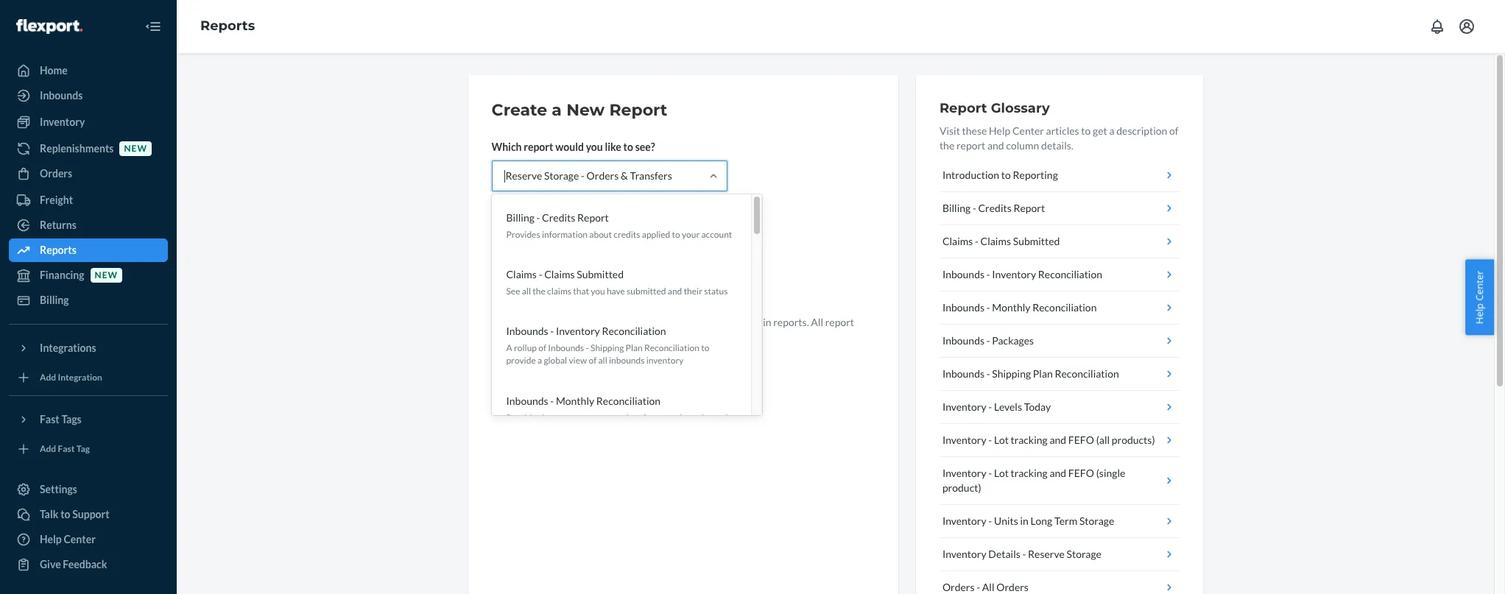 Task type: locate. For each thing, give the bounding box(es) containing it.
0 vertical spatial all
[[811, 316, 824, 329]]

1 horizontal spatial all
[[599, 355, 608, 366]]

2 tracking from the top
[[1011, 467, 1048, 480]]

lot inside inventory - lot tracking and fefo (single product)
[[994, 467, 1009, 480]]

2 provides from the top
[[506, 412, 540, 423]]

storage right term in the bottom right of the page
[[1080, 515, 1115, 527]]

- for inbounds - monthly reconciliation
[[987, 301, 990, 314]]

today
[[1024, 401, 1051, 413]]

to left "get"
[[1082, 124, 1091, 137]]

credits inside button
[[979, 202, 1012, 214]]

billing for billing - credits report
[[943, 202, 971, 214]]

billing link
[[9, 289, 168, 312]]

0 vertical spatial shipping
[[591, 343, 624, 354]]

inbounds for inbounds
[[40, 89, 83, 102]]

orders left &
[[587, 169, 619, 182]]

shipping up inbounds at the bottom of page
[[591, 343, 624, 354]]

2 vertical spatial storage
[[1067, 548, 1102, 561]]

tracking for (all
[[1011, 434, 1048, 446]]

2 add from the top
[[40, 444, 56, 455]]

- up create report
[[539, 268, 543, 281]]

inventory down inventory - levels today
[[943, 434, 987, 446]]

1 horizontal spatial shipping
[[992, 368, 1031, 380]]

0 vertical spatial new
[[124, 143, 147, 154]]

- down inbounds - packages
[[987, 368, 990, 380]]

- left packages
[[987, 334, 990, 347]]

0 vertical spatial add
[[40, 372, 56, 383]]

a right "get"
[[1110, 124, 1115, 137]]

billing inside billing - credits report provides information about credits applied to your account
[[506, 211, 535, 224]]

- for inbounds - shipping plan reconciliation
[[987, 368, 990, 380]]

0 horizontal spatial shipping
[[591, 343, 624, 354]]

1 horizontal spatial the
[[940, 139, 955, 152]]

- left units
[[989, 515, 992, 527]]

billing - credits report
[[943, 202, 1045, 214]]

tracking down inventory - lot tracking and fefo (all products) in the right of the page
[[1011, 467, 1048, 480]]

- down claims - claims submitted
[[987, 268, 990, 281]]

new
[[124, 143, 147, 154], [95, 270, 118, 281], [619, 316, 638, 329]]

billing down financing
[[40, 294, 69, 306]]

monthly up movement
[[556, 395, 595, 407]]

hours
[[576, 316, 602, 329]]

1 horizontal spatial all
[[983, 581, 995, 594]]

inbounds down claims - claims submitted
[[943, 268, 985, 281]]

talk to support
[[40, 508, 110, 521]]

1 tracking from the top
[[1011, 434, 1048, 446]]

monthly for inbounds - monthly reconciliation provides inventory movement data for any selected month
[[556, 395, 595, 407]]

add left 'integration'
[[40, 372, 56, 383]]

2 horizontal spatial of
[[1170, 124, 1179, 137]]

1 vertical spatial create
[[504, 282, 536, 295]]

like
[[605, 141, 622, 153]]

inventory for inventory - units in long term storage
[[943, 515, 987, 527]]

0 vertical spatial storage
[[544, 169, 579, 182]]

claims - claims submitted button
[[940, 225, 1180, 259]]

provides for inbounds
[[506, 412, 540, 423]]

all inside inbounds - inventory reconciliation a rollup of inbounds - shipping plan reconciliation to provide a global view of all inbounds inventory
[[599, 355, 608, 366]]

1 horizontal spatial information
[[640, 316, 694, 329]]

2 horizontal spatial center
[[1474, 270, 1487, 301]]

- inside "button"
[[989, 401, 992, 413]]

report for create a new report
[[609, 100, 668, 120]]

- inside inbounds - monthly reconciliation provides inventory movement data for any selected month
[[551, 395, 554, 407]]

2 horizontal spatial billing
[[943, 202, 971, 214]]

the inside visit these help center articles to get a description of the report and column details.
[[940, 139, 955, 152]]

orders up freight
[[40, 167, 72, 180]]

2 horizontal spatial help
[[1474, 303, 1487, 324]]

0 horizontal spatial help center
[[40, 533, 96, 546]]

all inside button
[[983, 581, 995, 594]]

submitted for claims - claims submitted see all the claims that you have submitted and their status
[[577, 268, 624, 281]]

inventory up 'view'
[[556, 325, 600, 338]]

reconciliation
[[1038, 268, 1103, 281], [1033, 301, 1097, 314], [602, 325, 666, 338], [645, 343, 700, 354], [1055, 368, 1119, 380], [597, 395, 661, 407]]

inbounds
[[40, 89, 83, 102], [943, 268, 985, 281], [943, 301, 985, 314], [506, 325, 549, 338], [943, 334, 985, 347], [548, 343, 584, 354], [943, 368, 985, 380], [506, 395, 549, 407]]

1 horizontal spatial new
[[124, 143, 147, 154]]

submitted up the inbounds - inventory reconciliation
[[1013, 235, 1060, 248]]

0 vertical spatial information
[[542, 229, 588, 240]]

1 horizontal spatial submitted
[[1013, 235, 1060, 248]]

submitted inside button
[[1013, 235, 1060, 248]]

and down inventory - lot tracking and fefo (all products) button
[[1050, 467, 1067, 480]]

a left "global"
[[538, 355, 542, 366]]

- inside claims - claims submitted see all the claims that you have submitted and their status
[[539, 268, 543, 281]]

- for billing - credits report
[[973, 202, 977, 214]]

1 horizontal spatial help center
[[1474, 270, 1487, 324]]

- down inventory details - reserve storage
[[977, 581, 981, 594]]

inventory up replenishments on the left
[[40, 116, 85, 128]]

0 vertical spatial a
[[552, 100, 562, 120]]

inbounds - monthly reconciliation
[[943, 301, 1097, 314]]

10/18/2023
[[630, 237, 685, 250]]

report up about
[[578, 211, 609, 224]]

take
[[521, 316, 541, 329]]

support
[[72, 508, 110, 521]]

- right details
[[1023, 548, 1026, 561]]

for inside inbounds - monthly reconciliation provides inventory movement data for any selected month
[[643, 412, 654, 423]]

- for inventory - lot tracking and fefo (all products)
[[989, 434, 992, 446]]

be
[[707, 316, 718, 329]]

date range
[[492, 210, 542, 222]]

data
[[624, 412, 641, 423]]

inventory
[[40, 116, 85, 128], [992, 268, 1037, 281], [556, 325, 600, 338], [943, 401, 987, 413], [943, 434, 987, 446], [943, 467, 987, 480], [943, 515, 987, 527], [943, 548, 987, 561]]

1 vertical spatial plan
[[1033, 368, 1053, 380]]

inventory - units in long term storage button
[[940, 505, 1180, 538]]

1 add from the top
[[40, 372, 56, 383]]

1 vertical spatial reports
[[40, 244, 76, 256]]

in left long on the right of page
[[1021, 515, 1029, 527]]

new up the orders link
[[124, 143, 147, 154]]

1 vertical spatial inventory
[[542, 412, 579, 423]]

0 vertical spatial submitted
[[1013, 235, 1060, 248]]

inbounds up the 'rollup'
[[506, 325, 549, 338]]

1 vertical spatial fast
[[58, 444, 75, 455]]

inventory down (utc).
[[647, 355, 684, 366]]

and left their
[[668, 286, 682, 297]]

add down fast tags
[[40, 444, 56, 455]]

in right are
[[557, 331, 565, 343]]

1 vertical spatial in
[[557, 331, 565, 343]]

new for replenishments
[[124, 143, 147, 154]]

1 vertical spatial the
[[533, 286, 546, 297]]

2 horizontal spatial in
[[1021, 515, 1029, 527]]

a inside inbounds - inventory reconciliation a rollup of inbounds - shipping plan reconciliation to provide a global view of all inbounds inventory
[[538, 355, 542, 366]]

fefo left (single
[[1069, 467, 1095, 480]]

1 horizontal spatial plan
[[1033, 368, 1053, 380]]

storage down the would
[[544, 169, 579, 182]]

inventory for inventory - levels today
[[943, 401, 987, 413]]

- for inventory - levels today
[[989, 401, 992, 413]]

lot down inventory - levels today
[[994, 434, 1009, 446]]

monthly up packages
[[992, 301, 1031, 314]]

inventory - lot tracking and fefo (all products) button
[[940, 424, 1180, 457]]

shipping
[[591, 343, 624, 354], [992, 368, 1031, 380]]

0 vertical spatial plan
[[626, 343, 643, 354]]

- for claims - claims submitted see all the claims that you have submitted and their status
[[539, 268, 543, 281]]

and inside claims - claims submitted see all the claims that you have submitted and their status
[[668, 286, 682, 297]]

1 horizontal spatial of
[[589, 355, 597, 366]]

inventory up orders - all orders
[[943, 548, 987, 561]]

submitted
[[1013, 235, 1060, 248], [577, 268, 624, 281]]

inbounds - inventory reconciliation a rollup of inbounds - shipping plan reconciliation to provide a global view of all inbounds inventory
[[506, 325, 710, 366]]

time
[[492, 331, 512, 343]]

inbounds link
[[9, 84, 168, 108]]

report inside billing - credits report provides information about credits applied to your account
[[578, 211, 609, 224]]

2 vertical spatial a
[[538, 355, 542, 366]]

fast left "tag"
[[58, 444, 75, 455]]

0 vertical spatial of
[[1170, 124, 1179, 137]]

new inside it may take up to 2 hours for new information to be reflected in reports. all report time fields are in universal time (utc).
[[619, 316, 638, 329]]

introduction
[[943, 169, 1000, 181]]

1 vertical spatial add
[[40, 444, 56, 455]]

0 horizontal spatial reports
[[40, 244, 76, 256]]

monthly inside inbounds - monthly reconciliation provides inventory movement data for any selected month
[[556, 395, 595, 407]]

0 vertical spatial fefo
[[1069, 434, 1095, 446]]

1 fefo from the top
[[1069, 434, 1095, 446]]

1 vertical spatial all
[[983, 581, 995, 594]]

add fast tag link
[[9, 438, 168, 461]]

report for billing - credits report provides information about credits applied to your account
[[578, 211, 609, 224]]

reconciliation inside inbounds - monthly reconciliation provides inventory movement data for any selected month
[[597, 395, 661, 407]]

2 vertical spatial of
[[589, 355, 597, 366]]

1 horizontal spatial monthly
[[992, 301, 1031, 314]]

information left about
[[542, 229, 588, 240]]

fast
[[40, 413, 59, 426], [58, 444, 75, 455]]

inventory for inventory details - reserve storage
[[943, 548, 987, 561]]

2 vertical spatial in
[[1021, 515, 1029, 527]]

0 horizontal spatial of
[[539, 343, 547, 354]]

0 vertical spatial tracking
[[1011, 434, 1048, 446]]

1 horizontal spatial reserve
[[1028, 548, 1065, 561]]

status
[[704, 286, 728, 297]]

inbounds for inbounds - shipping plan reconciliation
[[943, 368, 985, 380]]

see
[[506, 286, 520, 297]]

1 vertical spatial reserve
[[1028, 548, 1065, 561]]

help
[[989, 124, 1011, 137], [1474, 303, 1487, 324], [40, 533, 62, 546]]

fefo inside inventory - lot tracking and fefo (single product)
[[1069, 467, 1095, 480]]

- for inbounds - packages
[[987, 334, 990, 347]]

to left the be
[[696, 316, 705, 329]]

- up the 10/16/2023
[[537, 211, 540, 224]]

0 vertical spatial help
[[989, 124, 1011, 137]]

0 vertical spatial reports
[[200, 18, 255, 34]]

financing
[[40, 269, 84, 281]]

credits inside billing - credits report provides information about credits applied to your account
[[542, 211, 576, 224]]

1 vertical spatial storage
[[1080, 515, 1115, 527]]

center inside visit these help center articles to get a description of the report and column details.
[[1013, 124, 1044, 137]]

create
[[492, 100, 547, 120], [504, 282, 536, 295]]

new up billing link
[[95, 270, 118, 281]]

(all
[[1097, 434, 1110, 446]]

all right the see
[[522, 286, 531, 297]]

0 vertical spatial in
[[763, 316, 772, 329]]

fields
[[514, 331, 538, 343]]

0 horizontal spatial monthly
[[556, 395, 595, 407]]

to down the be
[[701, 343, 710, 354]]

of right 'view'
[[589, 355, 597, 366]]

report inside button
[[1014, 202, 1045, 214]]

- down introduction
[[973, 202, 977, 214]]

create report
[[504, 282, 568, 295]]

inventory inside inventory - lot tracking and fefo (all products) button
[[943, 434, 987, 446]]

1 vertical spatial lot
[[994, 467, 1009, 480]]

credits up the 10/16/2023
[[542, 211, 576, 224]]

0 horizontal spatial the
[[533, 286, 546, 297]]

orders inside the orders link
[[40, 167, 72, 180]]

you right the that
[[591, 286, 605, 297]]

0 horizontal spatial new
[[95, 270, 118, 281]]

1 vertical spatial help
[[1474, 303, 1487, 324]]

universal
[[567, 331, 610, 343]]

tracking for (single
[[1011, 467, 1048, 480]]

the down visit
[[940, 139, 955, 152]]

0 vertical spatial for
[[604, 316, 617, 329]]

rollup
[[514, 343, 537, 354]]

tracking down today
[[1011, 434, 1048, 446]]

report left the that
[[538, 282, 568, 295]]

1 vertical spatial submitted
[[577, 268, 624, 281]]

orders
[[40, 167, 72, 180], [587, 169, 619, 182], [943, 581, 975, 594], [997, 581, 1029, 594]]

2 vertical spatial new
[[619, 316, 638, 329]]

to left your
[[672, 229, 680, 240]]

information up (utc).
[[640, 316, 694, 329]]

billing for billing
[[40, 294, 69, 306]]

all right reports. at the bottom right
[[811, 316, 824, 329]]

inventory inside inbounds - monthly reconciliation provides inventory movement data for any selected month
[[542, 412, 579, 423]]

inventory for inventory - lot tracking and fefo (all products)
[[943, 434, 987, 446]]

0 vertical spatial all
[[522, 286, 531, 297]]

1 vertical spatial reports link
[[9, 239, 168, 262]]

feedback
[[63, 558, 107, 571]]

inventory up inbounds - monthly reconciliation
[[992, 268, 1037, 281]]

1 vertical spatial you
[[591, 286, 605, 297]]

you inside claims - claims submitted see all the claims that you have submitted and their status
[[591, 286, 605, 297]]

shipping down packages
[[992, 368, 1031, 380]]

2 vertical spatial center
[[64, 533, 96, 546]]

to right like
[[624, 141, 633, 153]]

to right 'talk'
[[61, 508, 70, 521]]

0 vertical spatial reserve
[[506, 169, 542, 182]]

create for create a new report
[[492, 100, 547, 120]]

1 vertical spatial help center
[[40, 533, 96, 546]]

add for add fast tag
[[40, 444, 56, 455]]

inbounds down provide
[[506, 395, 549, 407]]

1 vertical spatial all
[[599, 355, 608, 366]]

2 fefo from the top
[[1069, 467, 1095, 480]]

1 horizontal spatial help
[[989, 124, 1011, 137]]

1 lot from the top
[[994, 434, 1009, 446]]

2 lot from the top
[[994, 467, 1009, 480]]

0 horizontal spatial plan
[[626, 343, 643, 354]]

1 vertical spatial new
[[95, 270, 118, 281]]

0 horizontal spatial all
[[811, 316, 824, 329]]

add inside "link"
[[40, 372, 56, 383]]

- for inventory - units in long term storage
[[989, 515, 992, 527]]

you left like
[[586, 141, 603, 153]]

reports
[[200, 18, 255, 34], [40, 244, 76, 256]]

provides down provide
[[506, 412, 540, 423]]

tracking inside inventory - lot tracking and fefo (single product)
[[1011, 467, 1048, 480]]

2 horizontal spatial new
[[619, 316, 638, 329]]

create up the 'which'
[[492, 100, 547, 120]]

- inside inventory - lot tracking and fefo (single product)
[[989, 467, 992, 480]]

lot up units
[[994, 467, 1009, 480]]

2 horizontal spatial a
[[1110, 124, 1115, 137]]

report down the these
[[957, 139, 986, 152]]

fefo left (all
[[1069, 434, 1095, 446]]

all
[[522, 286, 531, 297], [599, 355, 608, 366]]

center
[[1013, 124, 1044, 137], [1474, 270, 1487, 301], [64, 533, 96, 546]]

help inside visit these help center articles to get a description of the report and column details.
[[989, 124, 1011, 137]]

submitted inside claims - claims submitted see all the claims that you have submitted and their status
[[577, 268, 624, 281]]

- down "global"
[[551, 395, 554, 407]]

the left claims
[[533, 286, 546, 297]]

report up the these
[[940, 100, 987, 116]]

- down 'billing - credits report'
[[975, 235, 979, 248]]

0 horizontal spatial a
[[538, 355, 542, 366]]

inventory inside inventory - lot tracking and fefo (single product)
[[943, 467, 987, 480]]

inventory inside inbounds - inventory reconciliation a rollup of inbounds - shipping plan reconciliation to provide a global view of all inbounds inventory
[[556, 325, 600, 338]]

inventory inside inventory - units in long term storage button
[[943, 515, 987, 527]]

inventory inside inventory link
[[40, 116, 85, 128]]

- for inbounds - monthly reconciliation provides inventory movement data for any selected month
[[551, 395, 554, 407]]

in left reports. at the bottom right
[[763, 316, 772, 329]]

1 horizontal spatial center
[[1013, 124, 1044, 137]]

to up claims - claims submitted see all the claims that you have submitted and their status
[[605, 236, 614, 249]]

1 provides from the top
[[506, 229, 540, 240]]

(utc).
[[637, 331, 665, 343]]

- up inventory - units in long term storage
[[989, 467, 992, 480]]

open notifications image
[[1429, 18, 1447, 35]]

and left column
[[988, 139, 1005, 152]]

0 horizontal spatial credits
[[542, 211, 576, 224]]

inbounds inside inbounds - monthly reconciliation provides inventory movement data for any selected month
[[506, 395, 549, 407]]

1 horizontal spatial for
[[643, 412, 654, 423]]

plan up inbounds at the bottom of page
[[626, 343, 643, 354]]

packages
[[992, 334, 1034, 347]]

10/16/2023
[[501, 237, 557, 250]]

movement
[[581, 412, 622, 423]]

report up see?
[[609, 100, 668, 120]]

monthly inside inbounds - monthly reconciliation button
[[992, 301, 1031, 314]]

- down inventory - levels today
[[989, 434, 992, 446]]

of
[[1170, 124, 1179, 137], [539, 343, 547, 354], [589, 355, 597, 366]]

storage down term in the bottom right of the page
[[1067, 548, 1102, 561]]

provides inside inbounds - monthly reconciliation provides inventory movement data for any selected month
[[506, 412, 540, 423]]

time
[[612, 331, 635, 343]]

inbounds up inbounds - packages
[[943, 301, 985, 314]]

inventory inside inventory - levels today "button"
[[943, 401, 987, 413]]

1 horizontal spatial billing
[[506, 211, 535, 224]]

returns link
[[9, 214, 168, 237]]

see?
[[635, 141, 655, 153]]

inventory inside inventory details - reserve storage button
[[943, 548, 987, 561]]

inventory inside inbounds - inventory reconciliation a rollup of inbounds - shipping plan reconciliation to provide a global view of all inbounds inventory
[[647, 355, 684, 366]]

inbounds down home
[[40, 89, 83, 102]]

1 vertical spatial information
[[640, 316, 694, 329]]

0 horizontal spatial center
[[64, 533, 96, 546]]

- left 2
[[551, 325, 554, 338]]

up
[[543, 316, 554, 329]]

to
[[1082, 124, 1091, 137], [624, 141, 633, 153], [1002, 169, 1011, 181], [672, 229, 680, 240], [605, 236, 614, 249], [556, 316, 566, 329], [696, 316, 705, 329], [701, 343, 710, 354], [61, 508, 70, 521]]

0 vertical spatial provides
[[506, 229, 540, 240]]

for up 'time'
[[604, 316, 617, 329]]

0 vertical spatial lot
[[994, 434, 1009, 446]]

0 horizontal spatial billing
[[40, 294, 69, 306]]

to inside billing - credits report provides information about credits applied to your account
[[672, 229, 680, 240]]

- inside 'button'
[[987, 268, 990, 281]]

0 horizontal spatial in
[[557, 331, 565, 343]]

1 horizontal spatial credits
[[979, 202, 1012, 214]]

all down details
[[983, 581, 995, 594]]

create up may
[[504, 282, 536, 295]]

fefo
[[1069, 434, 1095, 446], [1069, 467, 1095, 480]]

long
[[1031, 515, 1053, 527]]

inbounds for inbounds - monthly reconciliation provides inventory movement data for any selected month
[[506, 395, 549, 407]]

submitted up have
[[577, 268, 624, 281]]

0 vertical spatial monthly
[[992, 301, 1031, 314]]

- up inbounds - packages
[[987, 301, 990, 314]]

1 vertical spatial of
[[539, 343, 547, 354]]

storage
[[544, 169, 579, 182], [1080, 515, 1115, 527], [1067, 548, 1102, 561]]

provides inside billing - credits report provides information about credits applied to your account
[[506, 229, 540, 240]]

fefo for (single
[[1069, 467, 1095, 480]]

help inside button
[[1474, 303, 1487, 324]]

replenishments
[[40, 142, 114, 155]]

reserve
[[506, 169, 542, 182], [1028, 548, 1065, 561]]

a inside visit these help center articles to get a description of the report and column details.
[[1110, 124, 1115, 137]]

of inside visit these help center articles to get a description of the report and column details.
[[1170, 124, 1179, 137]]

1 vertical spatial tracking
[[1011, 467, 1048, 480]]

inventory details - reserve storage button
[[940, 538, 1180, 572]]

billing inside button
[[943, 202, 971, 214]]

report inside it may take up to 2 hours for new information to be reflected in reports. all report time fields are in universal time (utc).
[[826, 316, 855, 329]]

report
[[609, 100, 668, 120], [940, 100, 987, 116], [1014, 202, 1045, 214], [578, 211, 609, 224]]

create inside button
[[504, 282, 536, 295]]

inbounds inside 'button'
[[943, 268, 985, 281]]

report right reports. at the bottom right
[[826, 316, 855, 329]]

inventory down product)
[[943, 515, 987, 527]]

provides down range
[[506, 229, 540, 240]]

credits down introduction to reporting
[[979, 202, 1012, 214]]

provides for billing
[[506, 229, 540, 240]]

1 vertical spatial provides
[[506, 412, 540, 423]]

products)
[[1112, 434, 1155, 446]]

fefo inside inventory - lot tracking and fefo (all products) button
[[1069, 434, 1095, 446]]

to inside inbounds - inventory reconciliation a rollup of inbounds - shipping plan reconciliation to provide a global view of all inbounds inventory
[[701, 343, 710, 354]]

1 vertical spatial a
[[1110, 124, 1115, 137]]

0 vertical spatial fast
[[40, 413, 59, 426]]

inventory inside inbounds - inventory reconciliation 'button'
[[992, 268, 1037, 281]]

open account menu image
[[1459, 18, 1476, 35]]

inventory for inventory - lot tracking and fefo (single product)
[[943, 467, 987, 480]]

&
[[621, 169, 628, 182]]

all inside it may take up to 2 hours for new information to be reflected in reports. all report time fields are in universal time (utc).
[[811, 316, 824, 329]]

inventory left levels on the bottom of the page
[[943, 401, 987, 413]]

billing down introduction
[[943, 202, 971, 214]]

reconciliation inside 'button'
[[1038, 268, 1103, 281]]

description
[[1117, 124, 1168, 137]]

inbounds left packages
[[943, 334, 985, 347]]

fast left tags
[[40, 413, 59, 426]]

1 vertical spatial shipping
[[992, 368, 1031, 380]]

- inside billing - credits report provides information about credits applied to your account
[[537, 211, 540, 224]]

0 horizontal spatial for
[[604, 316, 617, 329]]

reports.
[[774, 316, 809, 329]]

0 horizontal spatial inventory
[[542, 412, 579, 423]]

inbounds - monthly reconciliation button
[[940, 292, 1180, 325]]

inbounds - packages button
[[940, 325, 1180, 358]]

orders - all orders button
[[940, 572, 1180, 594]]

shipping inside inbounds - inventory reconciliation a rollup of inbounds - shipping plan reconciliation to provide a global view of all inbounds inventory
[[591, 343, 624, 354]]

column
[[1007, 139, 1040, 152]]

0 horizontal spatial help
[[40, 533, 62, 546]]

- for orders - all orders
[[977, 581, 981, 594]]

shipping inside button
[[992, 368, 1031, 380]]

1 vertical spatial center
[[1474, 270, 1487, 301]]

levels
[[994, 401, 1022, 413]]

plan inside inbounds - inventory reconciliation a rollup of inbounds - shipping plan reconciliation to provide a global view of all inbounds inventory
[[626, 343, 643, 354]]



Task type: vqa. For each thing, say whether or not it's contained in the screenshot.
online
no



Task type: describe. For each thing, give the bounding box(es) containing it.
0 horizontal spatial reserve
[[506, 169, 542, 182]]

the inside claims - claims submitted see all the claims that you have submitted and their status
[[533, 286, 546, 297]]

their
[[684, 286, 703, 297]]

inbounds - shipping plan reconciliation button
[[940, 358, 1180, 391]]

transfers
[[630, 169, 672, 182]]

information inside billing - credits report provides information about credits applied to your account
[[542, 229, 588, 240]]

- down which report would you like to see?
[[581, 169, 585, 182]]

report left the would
[[524, 141, 554, 153]]

inventory - lot tracking and fefo (single product) button
[[940, 457, 1180, 505]]

applied
[[642, 229, 671, 240]]

provide
[[506, 355, 536, 366]]

new for financing
[[95, 270, 118, 281]]

- for inbounds - inventory reconciliation a rollup of inbounds - shipping plan reconciliation to provide a global view of all inbounds inventory
[[551, 325, 554, 338]]

settings
[[40, 483, 77, 496]]

2
[[568, 316, 574, 329]]

which report would you like to see?
[[492, 141, 655, 153]]

report glossary
[[940, 100, 1050, 116]]

home
[[40, 64, 68, 77]]

would
[[556, 141, 584, 153]]

tag
[[76, 444, 90, 455]]

to inside visit these help center articles to get a description of the report and column details.
[[1082, 124, 1091, 137]]

- for claims - claims submitted
[[975, 235, 979, 248]]

report inside button
[[538, 282, 568, 295]]

and inside visit these help center articles to get a description of the report and column details.
[[988, 139, 1005, 152]]

credits for billing - credits report
[[979, 202, 1012, 214]]

freight link
[[9, 189, 168, 212]]

1 horizontal spatial a
[[552, 100, 562, 120]]

range
[[516, 210, 542, 222]]

visit
[[940, 124, 960, 137]]

reconciliation for inbounds - monthly reconciliation
[[1033, 301, 1097, 314]]

inbounds - shipping plan reconciliation
[[943, 368, 1119, 380]]

inventory for inventory
[[40, 116, 85, 128]]

and inside inventory - lot tracking and fefo (single product)
[[1050, 467, 1067, 480]]

orders - all orders
[[943, 581, 1029, 594]]

plan inside button
[[1033, 368, 1053, 380]]

to inside talk to support button
[[61, 508, 70, 521]]

introduction to reporting
[[943, 169, 1058, 181]]

for inside it may take up to 2 hours for new information to be reflected in reports. all report time fields are in universal time (utc).
[[604, 316, 617, 329]]

are
[[540, 331, 555, 343]]

to left 2
[[556, 316, 566, 329]]

new
[[567, 100, 605, 120]]

units
[[994, 515, 1019, 527]]

storage inside inventory - units in long term storage button
[[1080, 515, 1115, 527]]

talk to support button
[[9, 503, 168, 527]]

close navigation image
[[144, 18, 162, 35]]

fefo for (all
[[1069, 434, 1095, 446]]

introduction to reporting button
[[940, 159, 1180, 192]]

create report button
[[492, 274, 581, 303]]

help center link
[[9, 528, 168, 552]]

reflected
[[720, 316, 761, 329]]

add fast tag
[[40, 444, 90, 455]]

date
[[492, 210, 514, 222]]

center inside "help center" link
[[64, 533, 96, 546]]

inbounds for inbounds - inventory reconciliation a rollup of inbounds - shipping plan reconciliation to provide a global view of all inbounds inventory
[[506, 325, 549, 338]]

product)
[[943, 482, 982, 494]]

center inside help center button
[[1474, 270, 1487, 301]]

details.
[[1042, 139, 1074, 152]]

- for inbounds - inventory reconciliation
[[987, 268, 990, 281]]

term
[[1055, 515, 1078, 527]]

to inside 'introduction to reporting' button
[[1002, 169, 1011, 181]]

inventory - levels today button
[[940, 391, 1180, 424]]

fast inside add fast tag link
[[58, 444, 75, 455]]

submitted for claims - claims submitted
[[1013, 235, 1060, 248]]

fast tags
[[40, 413, 82, 426]]

lot for inventory - lot tracking and fefo (single product)
[[994, 467, 1009, 480]]

inventory link
[[9, 110, 168, 134]]

global
[[544, 355, 567, 366]]

1 horizontal spatial reports
[[200, 18, 255, 34]]

give
[[40, 558, 61, 571]]

glossary
[[991, 100, 1050, 116]]

submitted
[[627, 286, 666, 297]]

report inside visit these help center articles to get a description of the report and column details.
[[957, 139, 986, 152]]

storage inside inventory details - reserve storage button
[[1067, 548, 1102, 561]]

inbounds up "global"
[[548, 343, 584, 354]]

month
[[706, 412, 731, 423]]

a
[[506, 343, 512, 354]]

returns
[[40, 219, 76, 231]]

help center button
[[1466, 259, 1495, 335]]

get
[[1093, 124, 1108, 137]]

inbounds for inbounds - monthly reconciliation
[[943, 301, 985, 314]]

selected
[[672, 412, 704, 423]]

- up 'view'
[[586, 343, 589, 354]]

help center inside button
[[1474, 270, 1487, 324]]

credits
[[614, 229, 640, 240]]

freight
[[40, 194, 73, 206]]

2 vertical spatial help
[[40, 533, 62, 546]]

0 vertical spatial you
[[586, 141, 603, 153]]

0 horizontal spatial reports link
[[9, 239, 168, 262]]

add for add integration
[[40, 372, 56, 383]]

details
[[989, 548, 1021, 561]]

flexport logo image
[[16, 19, 82, 34]]

account
[[702, 229, 732, 240]]

inventory details - reserve storage
[[943, 548, 1102, 561]]

billing for billing - credits report provides information about credits applied to your account
[[506, 211, 535, 224]]

fast inside fast tags dropdown button
[[40, 413, 59, 426]]

credits for billing - credits report provides information about credits applied to your account
[[542, 211, 576, 224]]

reconciliation for inbounds - inventory reconciliation
[[1038, 268, 1103, 281]]

report for billing - credits report
[[1014, 202, 1045, 214]]

in inside button
[[1021, 515, 1029, 527]]

inventory - lot tracking and fefo (single product)
[[943, 467, 1126, 494]]

inbounds - inventory reconciliation button
[[940, 259, 1180, 292]]

inventory - lot tracking and fefo (all products)
[[943, 434, 1155, 446]]

inbounds - monthly reconciliation provides inventory movement data for any selected month
[[506, 395, 731, 423]]

monthly for inbounds - monthly reconciliation
[[992, 301, 1031, 314]]

create a new report
[[492, 100, 668, 120]]

integrations
[[40, 342, 96, 354]]

reconciliation for inbounds - monthly reconciliation provides inventory movement data for any selected month
[[597, 395, 661, 407]]

- for billing - credits report provides information about credits applied to your account
[[537, 211, 540, 224]]

claims - claims submitted
[[943, 235, 1060, 248]]

orders down inventory details - reserve storage
[[943, 581, 975, 594]]

your
[[682, 229, 700, 240]]

1 horizontal spatial reports link
[[200, 18, 255, 34]]

and down inventory - levels today "button" on the right bottom
[[1050, 434, 1067, 446]]

reporting
[[1013, 169, 1058, 181]]

home link
[[9, 59, 168, 83]]

billing - credits report provides information about credits applied to your account
[[506, 211, 732, 240]]

orders down details
[[997, 581, 1029, 594]]

have
[[607, 286, 625, 297]]

it
[[492, 316, 499, 329]]

tags
[[61, 413, 82, 426]]

1 horizontal spatial in
[[763, 316, 772, 329]]

lot for inventory - lot tracking and fefo (all products)
[[994, 434, 1009, 446]]

which
[[492, 141, 522, 153]]

claims
[[547, 286, 572, 297]]

information inside it may take up to 2 hours for new information to be reflected in reports. all report time fields are in universal time (utc).
[[640, 316, 694, 329]]

give feedback
[[40, 558, 107, 571]]

inventory - levels today
[[943, 401, 1051, 413]]

reserve inside button
[[1028, 548, 1065, 561]]

add integration link
[[9, 366, 168, 390]]

create for create report
[[504, 282, 536, 295]]

talk
[[40, 508, 59, 521]]

reconciliation for inbounds - inventory reconciliation a rollup of inbounds - shipping plan reconciliation to provide a global view of all inbounds inventory
[[602, 325, 666, 338]]

reserve storage - orders & transfers
[[506, 169, 672, 182]]

settings link
[[9, 478, 168, 502]]

inbounds for inbounds - inventory reconciliation
[[943, 268, 985, 281]]

inbounds - inventory reconciliation
[[943, 268, 1103, 281]]

give feedback button
[[9, 553, 168, 577]]

about
[[590, 229, 612, 240]]

all inside claims - claims submitted see all the claims that you have submitted and their status
[[522, 286, 531, 297]]

inbounds for inbounds - packages
[[943, 334, 985, 347]]

- for inventory - lot tracking and fefo (single product)
[[989, 467, 992, 480]]

these
[[962, 124, 987, 137]]

it may take up to 2 hours for new information to be reflected in reports. all report time fields are in universal time (utc).
[[492, 316, 855, 343]]



